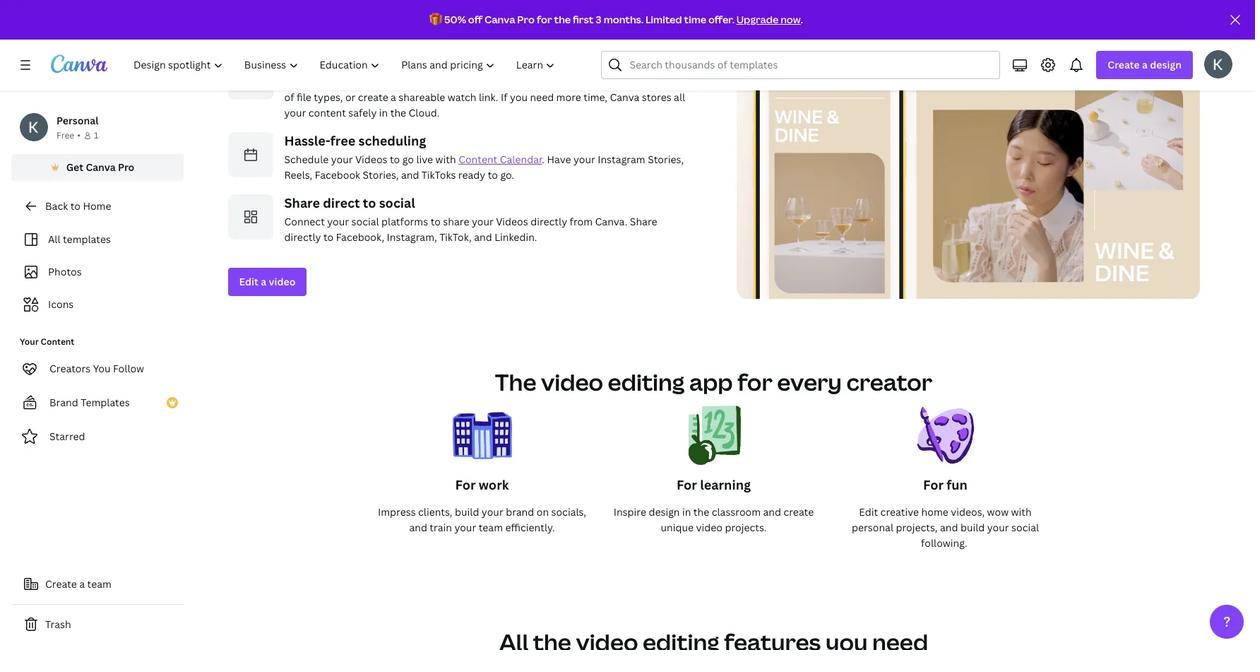 Task type: vqa. For each thing, say whether or not it's contained in the screenshot.
the Creative related to Flyer by Canva Creative Studio link related to Green Yellow Simple Women Soccer Camp Flyer image
no



Task type: describe. For each thing, give the bounding box(es) containing it.
your content
[[20, 336, 74, 348]]

create inside easy sharing options share your videos straight to most social media platforms, download them in a range of file types, or create a shareable watch link. if you need more time, canva stores all your content safely in the cloud.
[[358, 90, 388, 104]]

to inside . have your instagram stories, reels, facebook stories, and tiktoks ready to go.
[[488, 168, 498, 181]]

months.
[[604, 13, 644, 26]]

go
[[403, 152, 414, 166]]

with inside edit creative home videos, wow with personal projects, and build your social following.
[[1012, 505, 1032, 519]]

create for create a team
[[45, 577, 77, 591]]

edit for creative
[[860, 505, 879, 519]]

to inside back to home link
[[70, 199, 81, 213]]

team inside create a team "button"
[[87, 577, 112, 591]]

0 vertical spatial pro
[[518, 13, 535, 26]]

hassle-free scheduling
[[284, 132, 426, 149]]

cloud.
[[409, 106, 440, 119]]

classroom
[[712, 505, 761, 519]]

1 horizontal spatial directly
[[531, 215, 568, 228]]

free •
[[57, 129, 81, 141]]

watch
[[448, 90, 477, 104]]

follow
[[113, 362, 144, 375]]

to left share
[[431, 215, 441, 228]]

canva inside easy sharing options share your videos straight to most social media platforms, download them in a range of file types, or create a shareable watch link. if you need more time, canva stores all your content safely in the cloud.
[[610, 90, 640, 104]]

a for video
[[261, 275, 267, 288]]

templates
[[81, 396, 130, 409]]

0 vertical spatial video
[[269, 275, 296, 288]]

inspire
[[614, 505, 647, 519]]

videos inside share direct to social connect your social platforms to share your videos directly from canva. share directly to facebook, instagram, tiktok, and linkedin.
[[496, 215, 528, 228]]

app
[[690, 367, 733, 397]]

content
[[309, 106, 346, 119]]

offer.
[[709, 13, 735, 26]]

0 horizontal spatial directly
[[284, 230, 321, 244]]

your right train
[[455, 521, 477, 534]]

. have your instagram stories, reels, facebook stories, and tiktoks ready to go.
[[284, 152, 684, 181]]

limited
[[646, 13, 682, 26]]

hassle-
[[284, 132, 331, 149]]

have
[[547, 152, 571, 166]]

Search search field
[[630, 52, 992, 78]]

calendar
[[500, 152, 542, 166]]

team inside impress clients, build your brand on socials, and train your team efficiently.
[[479, 521, 503, 534]]

•
[[77, 129, 81, 141]]

all templates
[[48, 233, 111, 246]]

1 vertical spatial content
[[41, 336, 74, 348]]

videos
[[338, 75, 370, 88]]

a for team
[[79, 577, 85, 591]]

for learning image
[[684, 406, 744, 476]]

more
[[557, 90, 581, 104]]

them
[[614, 75, 639, 88]]

photos
[[48, 265, 82, 278]]

0 vertical spatial for
[[537, 13, 552, 26]]

share inside easy sharing options share your videos straight to most social media platforms, download them in a range of file types, or create a shareable watch link. if you need more time, canva stores all your content safely in the cloud.
[[284, 75, 312, 88]]

back to home link
[[11, 192, 184, 220]]

for for for learning
[[677, 476, 697, 493]]

get
[[66, 160, 83, 174]]

work
[[479, 476, 509, 493]]

range
[[660, 75, 687, 88]]

schedule your videos to go live with content calendar
[[284, 152, 542, 166]]

upgrade now button
[[737, 13, 801, 26]]

clients,
[[418, 505, 453, 519]]

wow
[[988, 505, 1009, 519]]

0 vertical spatial canva
[[485, 13, 516, 26]]

stores
[[642, 90, 672, 104]]

the video editing app for every creator
[[495, 367, 933, 397]]

linkedin.
[[495, 230, 537, 244]]

edit a video link
[[228, 268, 307, 296]]

to right direct
[[363, 194, 376, 211]]

upgrade
[[737, 13, 779, 26]]

go.
[[501, 168, 515, 181]]

scheduling
[[359, 132, 426, 149]]

you
[[93, 362, 111, 375]]

create a design button
[[1097, 51, 1194, 79]]

top level navigation element
[[124, 51, 568, 79]]

you
[[510, 90, 528, 104]]

creators you follow link
[[11, 355, 184, 383]]

schedule
[[284, 152, 329, 166]]

following.
[[922, 536, 968, 550]]

platforms
[[382, 215, 428, 228]]

media
[[481, 75, 510, 88]]

projects.
[[725, 521, 767, 534]]

1 horizontal spatial content
[[459, 152, 498, 166]]

all
[[48, 233, 60, 246]]

creators you follow
[[49, 362, 144, 375]]

all
[[674, 90, 686, 104]]

canva.
[[595, 215, 628, 228]]

editing
[[608, 367, 685, 397]]

time
[[684, 13, 707, 26]]

canva inside get canva pro button
[[86, 160, 116, 174]]

the inside easy sharing options share your videos straight to most social media platforms, download them in a range of file types, or create a shareable watch link. if you need more time, canva stores all your content safely in the cloud.
[[391, 106, 406, 119]]

types,
[[314, 90, 343, 104]]

easy
[[284, 54, 313, 71]]

templates
[[63, 233, 111, 246]]

safely
[[349, 106, 377, 119]]

in inside inspire design in the classroom and create unique video projects.
[[683, 505, 691, 519]]

1 horizontal spatial video
[[541, 367, 604, 397]]

1 horizontal spatial in
[[641, 75, 650, 88]]

file
[[297, 90, 312, 104]]

your down work
[[482, 505, 504, 519]]

inspire design in the classroom and create unique video projects.
[[614, 505, 814, 534]]

build inside impress clients, build your brand on socials, and train your team efficiently.
[[455, 505, 479, 519]]

your right share
[[472, 215, 494, 228]]

on
[[537, 505, 549, 519]]

content calendar link
[[459, 152, 542, 166]]

50%
[[444, 13, 466, 26]]

1 horizontal spatial for
[[738, 367, 773, 397]]

for for for work
[[456, 476, 476, 493]]

your
[[20, 336, 39, 348]]

impress
[[378, 505, 416, 519]]

your down of
[[284, 106, 306, 119]]

back to home
[[45, 199, 111, 213]]

social inside easy sharing options share your videos straight to most social media platforms, download them in a range of file types, or create a shareable watch link. if you need more time, canva stores all your content safely in the cloud.
[[451, 75, 478, 88]]

the inside inspire design in the classroom and create unique video projects.
[[694, 505, 710, 519]]

or
[[346, 90, 356, 104]]

1
[[94, 129, 98, 141]]

instagram
[[598, 152, 646, 166]]



Task type: locate. For each thing, give the bounding box(es) containing it.
team left efficiently. at the bottom of page
[[479, 521, 503, 534]]

1 vertical spatial video
[[541, 367, 604, 397]]

video down connect
[[269, 275, 296, 288]]

2 horizontal spatial canva
[[610, 90, 640, 104]]

design left kendall parks image
[[1151, 58, 1182, 71]]

trash
[[45, 618, 71, 631]]

videos down hassle-free scheduling
[[355, 152, 388, 166]]

1 horizontal spatial edit
[[860, 505, 879, 519]]

1 vertical spatial create
[[45, 577, 77, 591]]

pro up back to home link
[[118, 160, 135, 174]]

to down connect
[[324, 230, 334, 244]]

1 vertical spatial share
[[284, 194, 320, 211]]

0 horizontal spatial build
[[455, 505, 479, 519]]

videos,
[[951, 505, 985, 519]]

0 horizontal spatial for
[[456, 476, 476, 493]]

in up unique
[[683, 505, 691, 519]]

edit a video
[[239, 275, 296, 288]]

and inside inspire design in the classroom and create unique video projects.
[[764, 505, 782, 519]]

create for create a design
[[1108, 58, 1140, 71]]

and
[[401, 168, 419, 181], [474, 230, 492, 244], [764, 505, 782, 519], [409, 521, 427, 534], [941, 521, 959, 534]]

0 vertical spatial team
[[479, 521, 503, 534]]

1 horizontal spatial for
[[677, 476, 697, 493]]

your up facebook
[[331, 152, 353, 166]]

videos up linkedin.
[[496, 215, 528, 228]]

2 horizontal spatial for
[[924, 476, 944, 493]]

1 vertical spatial in
[[379, 106, 388, 119]]

0 horizontal spatial .
[[542, 152, 545, 166]]

share right 'canva.'
[[630, 215, 658, 228]]

connect
[[284, 215, 325, 228]]

0 horizontal spatial edit
[[239, 275, 259, 288]]

1 vertical spatial videos
[[496, 215, 528, 228]]

design inside create a design dropdown button
[[1151, 58, 1182, 71]]

your down wow
[[988, 521, 1010, 534]]

and up following.
[[941, 521, 959, 534]]

videos
[[355, 152, 388, 166], [496, 215, 528, 228]]

0 horizontal spatial create
[[45, 577, 77, 591]]

download
[[564, 75, 611, 88]]

1 horizontal spatial pro
[[518, 13, 535, 26]]

free
[[331, 132, 356, 149]]

directly down connect
[[284, 230, 321, 244]]

your
[[314, 75, 336, 88], [284, 106, 306, 119], [331, 152, 353, 166], [574, 152, 596, 166], [327, 215, 349, 228], [472, 215, 494, 228], [482, 505, 504, 519], [455, 521, 477, 534], [988, 521, 1010, 534]]

2 vertical spatial video
[[696, 521, 723, 534]]

for
[[456, 476, 476, 493], [677, 476, 697, 493], [924, 476, 944, 493]]

to left go
[[390, 152, 400, 166]]

1 horizontal spatial with
[[1012, 505, 1032, 519]]

for fun image
[[916, 406, 976, 476]]

0 vertical spatial build
[[455, 505, 479, 519]]

with right wow
[[1012, 505, 1032, 519]]

build inside edit creative home videos, wow with personal projects, and build your social following.
[[961, 521, 985, 534]]

of
[[284, 90, 294, 104]]

get canva pro
[[66, 160, 135, 174]]

personal
[[852, 521, 894, 534]]

video down classroom
[[696, 521, 723, 534]]

and left train
[[409, 521, 427, 534]]

home
[[83, 199, 111, 213]]

a
[[1143, 58, 1148, 71], [652, 75, 658, 88], [391, 90, 396, 104], [261, 275, 267, 288], [79, 577, 85, 591]]

all templates link
[[20, 226, 175, 253]]

1 vertical spatial .
[[542, 152, 545, 166]]

the left first
[[554, 13, 571, 26]]

0 horizontal spatial team
[[87, 577, 112, 591]]

🎁
[[430, 13, 442, 26]]

edit
[[239, 275, 259, 288], [860, 505, 879, 519]]

to left the go.
[[488, 168, 498, 181]]

stories,
[[648, 152, 684, 166], [363, 168, 399, 181]]

0 vertical spatial content
[[459, 152, 498, 166]]

1 horizontal spatial create
[[784, 505, 814, 519]]

1 vertical spatial for
[[738, 367, 773, 397]]

share
[[443, 215, 470, 228]]

0 horizontal spatial stories,
[[363, 168, 399, 181]]

canva right off
[[485, 13, 516, 26]]

canva right get
[[86, 160, 116, 174]]

1 horizontal spatial canva
[[485, 13, 516, 26]]

in right them
[[641, 75, 650, 88]]

create inside inspire design in the classroom and create unique video projects.
[[784, 505, 814, 519]]

1 horizontal spatial design
[[1151, 58, 1182, 71]]

build down for work
[[455, 505, 479, 519]]

share direct to social image
[[228, 194, 273, 239]]

pro right off
[[518, 13, 535, 26]]

0 horizontal spatial for
[[537, 13, 552, 26]]

0 horizontal spatial with
[[436, 152, 456, 166]]

video inside inspire design in the classroom and create unique video projects.
[[696, 521, 723, 534]]

0 horizontal spatial video
[[269, 275, 296, 288]]

creator
[[847, 367, 933, 397]]

0 horizontal spatial the
[[391, 106, 406, 119]]

share up connect
[[284, 194, 320, 211]]

0 vertical spatial design
[[1151, 58, 1182, 71]]

train
[[430, 521, 452, 534]]

personal
[[57, 114, 99, 127]]

1 vertical spatial stories,
[[363, 168, 399, 181]]

0 vertical spatial .
[[801, 13, 803, 26]]

and inside share direct to social connect your social platforms to share your videos directly from canva. share directly to facebook, instagram, tiktok, and linkedin.
[[474, 230, 492, 244]]

2 vertical spatial in
[[683, 505, 691, 519]]

1 horizontal spatial .
[[801, 13, 803, 26]]

for for for fun
[[924, 476, 944, 493]]

kendall parks image
[[1205, 50, 1233, 78]]

your inside edit creative home videos, wow with personal projects, and build your social following.
[[988, 521, 1010, 534]]

for fun
[[924, 476, 968, 493]]

directly left from on the top of page
[[531, 215, 568, 228]]

1 horizontal spatial videos
[[496, 215, 528, 228]]

easy sharing options image
[[228, 54, 273, 99]]

in right safely
[[379, 106, 388, 119]]

1 horizontal spatial team
[[479, 521, 503, 534]]

3
[[596, 13, 602, 26]]

and up projects.
[[764, 505, 782, 519]]

1 horizontal spatial stories,
[[648, 152, 684, 166]]

1 horizontal spatial create
[[1108, 58, 1140, 71]]

hassle-free scheduling image
[[228, 132, 273, 177]]

create inside dropdown button
[[1108, 58, 1140, 71]]

share up file
[[284, 75, 312, 88]]

sharing
[[316, 54, 362, 71]]

fun
[[947, 476, 968, 493]]

1 vertical spatial design
[[649, 505, 680, 519]]

canva
[[485, 13, 516, 26], [610, 90, 640, 104], [86, 160, 116, 174]]

facebook,
[[336, 230, 385, 244]]

ready
[[459, 168, 486, 181]]

for left work
[[456, 476, 476, 493]]

your down direct
[[327, 215, 349, 228]]

1 vertical spatial pro
[[118, 160, 135, 174]]

pro
[[518, 13, 535, 26], [118, 160, 135, 174]]

your inside . have your instagram stories, reels, facebook stories, and tiktoks ready to go.
[[574, 152, 596, 166]]

0 vertical spatial videos
[[355, 152, 388, 166]]

2 horizontal spatial video
[[696, 521, 723, 534]]

for left learning
[[677, 476, 697, 493]]

1 vertical spatial build
[[961, 521, 985, 534]]

video right the
[[541, 367, 604, 397]]

options
[[365, 54, 412, 71]]

and inside . have your instagram stories, reels, facebook stories, and tiktoks ready to go.
[[401, 168, 419, 181]]

edit inside edit a video link
[[239, 275, 259, 288]]

. inside . have your instagram stories, reels, facebook stories, and tiktoks ready to go.
[[542, 152, 545, 166]]

2 vertical spatial share
[[630, 215, 658, 228]]

create right classroom
[[784, 505, 814, 519]]

1 vertical spatial edit
[[860, 505, 879, 519]]

stories, down schedule your videos to go live with content calendar
[[363, 168, 399, 181]]

0 vertical spatial share
[[284, 75, 312, 88]]

icons link
[[20, 291, 175, 318]]

0 horizontal spatial canva
[[86, 160, 116, 174]]

the
[[495, 367, 537, 397]]

from
[[570, 215, 593, 228]]

brand
[[49, 396, 78, 409]]

a inside dropdown button
[[1143, 58, 1148, 71]]

team up trash link
[[87, 577, 112, 591]]

create inside "button"
[[45, 577, 77, 591]]

for
[[537, 13, 552, 26], [738, 367, 773, 397]]

0 vertical spatial directly
[[531, 215, 568, 228]]

for right app
[[738, 367, 773, 397]]

live
[[417, 152, 433, 166]]

None search field
[[602, 51, 1001, 79]]

social inside edit creative home videos, wow with personal projects, and build your social following.
[[1012, 521, 1040, 534]]

for work
[[456, 476, 509, 493]]

your up the types,
[[314, 75, 336, 88]]

edit down share direct to social image
[[239, 275, 259, 288]]

0 horizontal spatial in
[[379, 106, 388, 119]]

1 for from the left
[[456, 476, 476, 493]]

0 vertical spatial in
[[641, 75, 650, 88]]

for learning
[[677, 476, 751, 493]]

1 vertical spatial canva
[[610, 90, 640, 104]]

edit inside edit creative home videos, wow with personal projects, and build your social following.
[[860, 505, 879, 519]]

1 vertical spatial create
[[784, 505, 814, 519]]

0 vertical spatial with
[[436, 152, 456, 166]]

need
[[530, 90, 554, 104]]

0 horizontal spatial design
[[649, 505, 680, 519]]

for left "fun"
[[924, 476, 944, 493]]

0 horizontal spatial create
[[358, 90, 388, 104]]

brand templates
[[49, 396, 130, 409]]

0 horizontal spatial videos
[[355, 152, 388, 166]]

link.
[[479, 90, 499, 104]]

content right the your
[[41, 336, 74, 348]]

platforms,
[[512, 75, 562, 88]]

2 vertical spatial canva
[[86, 160, 116, 174]]

design up unique
[[649, 505, 680, 519]]

straight
[[372, 75, 409, 88]]

a for design
[[1143, 58, 1148, 71]]

edit for a
[[239, 275, 259, 288]]

create
[[358, 90, 388, 104], [784, 505, 814, 519]]

to up shareable
[[411, 75, 422, 88]]

facebook
[[315, 168, 360, 181]]

brand templates link
[[11, 389, 184, 417]]

edit up personal
[[860, 505, 879, 519]]

starred link
[[11, 423, 184, 451]]

canva down them
[[610, 90, 640, 104]]

content up ready in the top left of the page
[[459, 152, 498, 166]]

build down videos,
[[961, 521, 985, 534]]

. left have
[[542, 152, 545, 166]]

efficiently.
[[506, 521, 555, 534]]

🎁 50% off canva pro for the first 3 months. limited time offer. upgrade now .
[[430, 13, 803, 26]]

. right upgrade
[[801, 13, 803, 26]]

and inside impress clients, build your brand on socials, and train your team efficiently.
[[409, 521, 427, 534]]

0 vertical spatial the
[[554, 13, 571, 26]]

for left first
[[537, 13, 552, 26]]

a inside "button"
[[79, 577, 85, 591]]

first
[[573, 13, 594, 26]]

2 horizontal spatial the
[[694, 505, 710, 519]]

2 for from the left
[[677, 476, 697, 493]]

3 for from the left
[[924, 476, 944, 493]]

0 horizontal spatial content
[[41, 336, 74, 348]]

and inside edit creative home videos, wow with personal projects, and build your social following.
[[941, 521, 959, 534]]

with up tiktoks
[[436, 152, 456, 166]]

design inside inspire design in the classroom and create unique video projects.
[[649, 505, 680, 519]]

social
[[451, 75, 478, 88], [379, 194, 415, 211], [352, 215, 379, 228], [1012, 521, 1040, 534]]

and right the tiktok,
[[474, 230, 492, 244]]

1 vertical spatial the
[[391, 106, 406, 119]]

if
[[501, 90, 508, 104]]

the up unique
[[694, 505, 710, 519]]

0 vertical spatial edit
[[239, 275, 259, 288]]

to inside easy sharing options share your videos straight to most social media platforms, download them in a range of file types, or create a shareable watch link. if you need more time, canva stores all your content safely in the cloud.
[[411, 75, 422, 88]]

home
[[922, 505, 949, 519]]

0 horizontal spatial pro
[[118, 160, 135, 174]]

trash link
[[11, 611, 184, 639]]

creative
[[881, 505, 920, 519]]

2 horizontal spatial in
[[683, 505, 691, 519]]

your right have
[[574, 152, 596, 166]]

unique
[[661, 521, 694, 534]]

easy sharing options share your videos straight to most social media platforms, download them in a range of file types, or create a shareable watch link. if you need more time, canva stores all your content safely in the cloud.
[[284, 54, 687, 119]]

1 horizontal spatial the
[[554, 13, 571, 26]]

0 vertical spatial create
[[358, 90, 388, 104]]

and down go
[[401, 168, 419, 181]]

share direct to social connect your social platforms to share your videos directly from canva. share directly to facebook, instagram, tiktok, and linkedin.
[[284, 194, 658, 244]]

0 vertical spatial stories,
[[648, 152, 684, 166]]

edit creative home videos, wow with personal projects, and build your social following.
[[852, 505, 1040, 550]]

creators
[[49, 362, 91, 375]]

create a design
[[1108, 58, 1182, 71]]

create up safely
[[358, 90, 388, 104]]

time,
[[584, 90, 608, 104]]

stories, right "instagram"
[[648, 152, 684, 166]]

back
[[45, 199, 68, 213]]

0 vertical spatial create
[[1108, 58, 1140, 71]]

pro inside button
[[118, 160, 135, 174]]

1 horizontal spatial build
[[961, 521, 985, 534]]

for work image
[[453, 406, 512, 476]]

2 vertical spatial the
[[694, 505, 710, 519]]

to right back
[[70, 199, 81, 213]]

projects,
[[896, 521, 938, 534]]

tiktok,
[[440, 230, 472, 244]]

1 vertical spatial with
[[1012, 505, 1032, 519]]

the left cloud.
[[391, 106, 406, 119]]

photos link
[[20, 259, 175, 286]]

free
[[57, 129, 74, 141]]

1 vertical spatial directly
[[284, 230, 321, 244]]

1 vertical spatial team
[[87, 577, 112, 591]]



